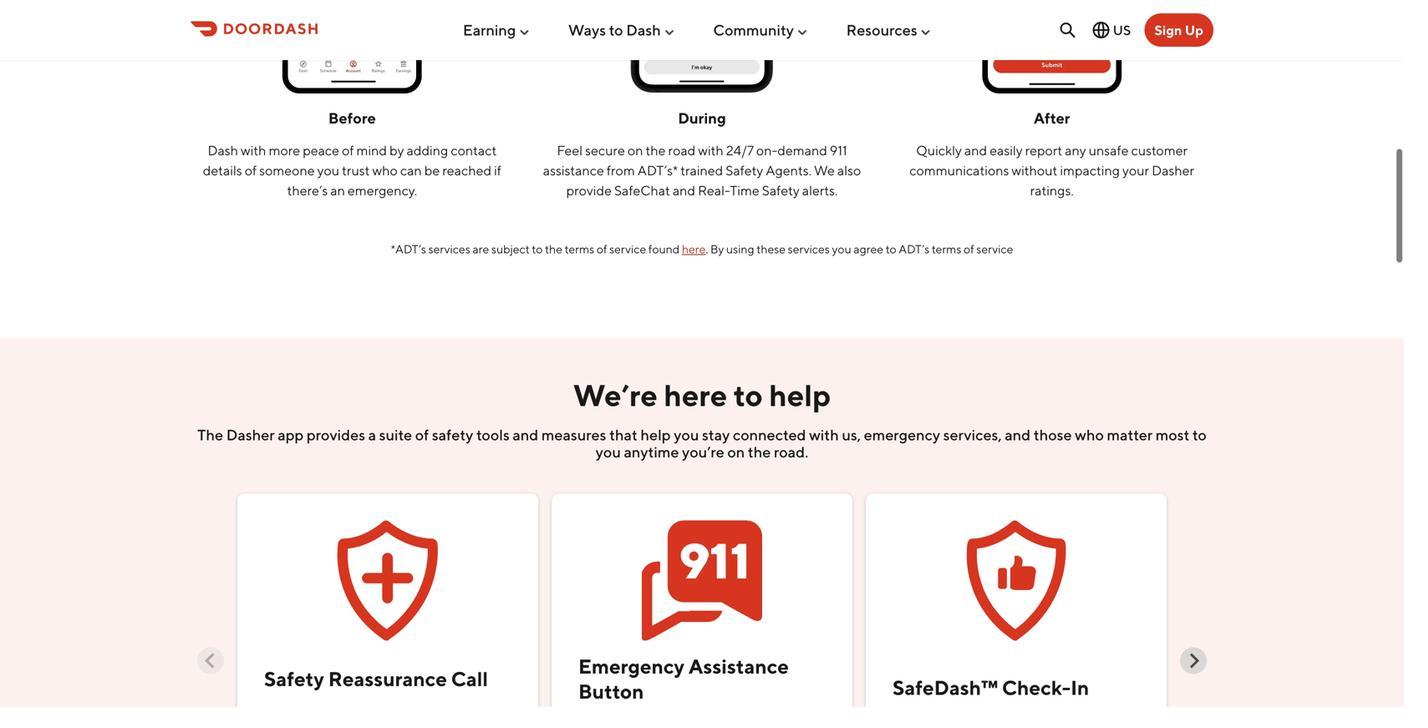 Task type: describe. For each thing, give the bounding box(es) containing it.
dasher inside the dasher app provides a suite of safety tools and measures that help you stay connected with us, emergency services, and those who matter most to you anytime you're on the road.
[[226, 426, 275, 444]]

safedash™
[[893, 677, 998, 701]]

and left those
[[1005, 426, 1031, 444]]

dash with more peace of mind by adding contact details of someone you trust who can be reached if there's an emergency.
[[203, 142, 501, 198]]

anytime
[[624, 443, 679, 461]]

1 terms from the left
[[565, 242, 594, 256]]

road.
[[774, 443, 808, 461]]

after
[[1034, 109, 1070, 127]]

1 vertical spatial here
[[664, 378, 727, 413]]

you inside dash with more peace of mind by adding contact details of someone you trust who can be reached if there's an emergency.
[[317, 162, 339, 178]]

agree
[[854, 242, 884, 256]]

found
[[648, 242, 680, 256]]

dx emergency logo contentcard image
[[642, 508, 762, 642]]

time
[[730, 183, 760, 198]]

next slide image
[[1186, 654, 1202, 670]]

the
[[197, 426, 223, 444]]

safechat
[[614, 183, 670, 198]]

subject
[[491, 242, 530, 256]]

most
[[1156, 426, 1190, 444]]

and right tools
[[513, 426, 539, 444]]

connected
[[733, 426, 806, 444]]

if
[[494, 162, 501, 178]]

help inside the dasher app provides a suite of safety tools and measures that help you stay connected with us, emergency services, and those who matter most to you anytime you're on the road.
[[641, 426, 671, 444]]

report
[[1025, 142, 1062, 158]]

someone
[[259, 162, 315, 178]]

trained
[[681, 162, 723, 178]]

secure
[[585, 142, 625, 158]]

0 vertical spatial dash
[[626, 21, 661, 39]]

services,
[[943, 426, 1002, 444]]

there's
[[287, 183, 328, 198]]

the dasher app provides a suite of safety tools and measures that help you stay connected with us, emergency services, and those who matter most to you anytime you're on the road.
[[197, 426, 1207, 461]]

more
[[269, 142, 300, 158]]

real-
[[698, 183, 730, 198]]

we're
[[573, 378, 658, 413]]

safety
[[432, 426, 473, 444]]

you're
[[682, 443, 724, 461]]

alerts.
[[802, 183, 838, 198]]

1 services from the left
[[428, 242, 470, 256]]

you left agree
[[832, 242, 851, 256]]

contact
[[451, 142, 497, 158]]

demand
[[778, 142, 827, 158]]

ways to dash
[[568, 21, 661, 39]]

2 terms from the left
[[932, 242, 962, 256]]

emergency
[[578, 655, 685, 679]]

measures
[[542, 426, 606, 444]]

0 horizontal spatial the
[[545, 242, 562, 256]]

also
[[837, 162, 861, 178]]

to up connected
[[734, 378, 763, 413]]

up
[[1185, 22, 1204, 38]]

communications
[[910, 162, 1009, 178]]

by
[[710, 242, 724, 256]]

tools
[[476, 426, 510, 444]]

emergency.
[[348, 183, 417, 198]]

reached
[[442, 162, 492, 178]]

those
[[1034, 426, 1072, 444]]

peace
[[303, 142, 339, 158]]

0 vertical spatial safety
[[726, 162, 763, 178]]

who inside dash with more peace of mind by adding contact details of someone you trust who can be reached if there's an emergency.
[[372, 162, 398, 178]]

feel secure on the road with 24/7 on-demand 911 assistance from adt's* trained safety agents. we also provide safechat and real-time safety alerts.
[[543, 142, 861, 198]]

reassurance
[[328, 668, 447, 692]]

dx sd check-in prompt image
[[541, 0, 864, 93]]

from
[[607, 162, 635, 178]]

ratings.
[[1030, 183, 1074, 198]]

0 vertical spatial here
[[682, 242, 706, 256]]

resources link
[[846, 14, 933, 46]]

safety inside we're here to help region
[[264, 668, 324, 692]]

with inside feel secure on the road with 24/7 on-demand 911 assistance from adt's* trained safety agents. we also provide safechat and real-time safety alerts.
[[698, 142, 724, 158]]

by
[[390, 142, 404, 158]]

previous slide image
[[203, 654, 219, 670]]

in
[[1071, 677, 1089, 701]]

to inside the dasher app provides a suite of safety tools and measures that help you stay connected with us, emergency services, and those who matter most to you anytime you're on the road.
[[1193, 426, 1207, 444]]

are
[[473, 242, 489, 256]]

an
[[330, 183, 345, 198]]

us,
[[842, 426, 861, 444]]

sign up button
[[1145, 13, 1214, 47]]

your
[[1123, 162, 1149, 178]]

to right ways
[[609, 21, 623, 39]]

before
[[328, 109, 376, 127]]

adding
[[407, 142, 448, 158]]

2 services from the left
[[788, 242, 830, 256]]

0 vertical spatial help
[[769, 378, 831, 413]]

mind
[[357, 142, 387, 158]]

community
[[713, 21, 794, 39]]

globe line image
[[1091, 20, 1111, 40]]

dx reassurance logo contentcard image
[[328, 508, 448, 642]]

on inside feel secure on the road with 24/7 on-demand 911 assistance from adt's* trained safety agents. we also provide safechat and real-time safety alerts.
[[628, 142, 643, 158]]

of down provide
[[597, 242, 607, 256]]

customer
[[1131, 142, 1188, 158]]

adt's*
[[638, 162, 678, 178]]

suite
[[379, 426, 412, 444]]

*adt's
[[391, 242, 426, 256]]

on-
[[756, 142, 778, 158]]

the inside the dasher app provides a suite of safety tools and measures that help you stay connected with us, emergency services, and those who matter most to you anytime you're on the road.
[[748, 443, 771, 461]]

we're here to help region
[[197, 488, 1207, 708]]

on inside the dasher app provides a suite of safety tools and measures that help you stay connected with us, emergency services, and those who matter most to you anytime you're on the road.
[[727, 443, 745, 461]]



Task type: locate. For each thing, give the bounding box(es) containing it.
1 vertical spatial who
[[1075, 426, 1104, 444]]

0 horizontal spatial with
[[241, 142, 266, 158]]

of inside the dasher app provides a suite of safety tools and measures that help you stay connected with us, emergency services, and those who matter most to you anytime you're on the road.
[[415, 426, 429, 444]]

the left road.
[[748, 443, 771, 461]]

24/7
[[726, 142, 754, 158]]

without
[[1012, 162, 1058, 178]]

0 vertical spatial dasher
[[1152, 162, 1194, 178]]

0 horizontal spatial on
[[628, 142, 643, 158]]

these
[[757, 242, 786, 256]]

1 horizontal spatial dash
[[626, 21, 661, 39]]

0 horizontal spatial terms
[[565, 242, 594, 256]]

1 horizontal spatial who
[[1075, 426, 1104, 444]]

on
[[628, 142, 643, 158], [727, 443, 745, 461]]

you down peace
[[317, 162, 339, 178]]

1 horizontal spatial services
[[788, 242, 830, 256]]

ways to dash link
[[568, 14, 676, 46]]

service right adt's
[[976, 242, 1013, 256]]

to
[[609, 21, 623, 39], [532, 242, 543, 256], [886, 242, 897, 256], [734, 378, 763, 413], [1193, 426, 1207, 444]]

trust
[[342, 162, 370, 178]]

who
[[372, 162, 398, 178], [1075, 426, 1104, 444]]

dx ui safechat image
[[890, 0, 1214, 93]]

dash
[[626, 21, 661, 39], [208, 142, 238, 158]]

0 horizontal spatial services
[[428, 242, 470, 256]]

of up trust
[[342, 142, 354, 158]]

during
[[678, 109, 726, 127]]

with left us,
[[809, 426, 839, 444]]

using
[[726, 242, 754, 256]]

emergency
[[864, 426, 940, 444]]

dx ui emergency contact image
[[191, 0, 514, 93]]

0 vertical spatial on
[[628, 142, 643, 158]]

be
[[424, 162, 440, 178]]

safety
[[726, 162, 763, 178], [762, 183, 800, 198], [264, 668, 324, 692]]

of right details
[[245, 162, 257, 178]]

dasher right the
[[226, 426, 275, 444]]

help up connected
[[769, 378, 831, 413]]

and up communications
[[964, 142, 987, 158]]

we
[[814, 162, 835, 178]]

dash up details
[[208, 142, 238, 158]]

assistance
[[543, 162, 604, 178]]

and inside the quickly and easily report any unsafe customer communications without impacting your dasher ratings.
[[964, 142, 987, 158]]

with
[[241, 142, 266, 158], [698, 142, 724, 158], [809, 426, 839, 444]]

0 vertical spatial who
[[372, 162, 398, 178]]

we're here to help
[[573, 378, 831, 413]]

1 vertical spatial help
[[641, 426, 671, 444]]

to right agree
[[886, 242, 897, 256]]

us
[[1113, 22, 1131, 38]]

button
[[578, 681, 644, 704]]

check-
[[1002, 677, 1071, 701]]

of right 'suite'
[[415, 426, 429, 444]]

0 horizontal spatial service
[[609, 242, 646, 256]]

stay
[[702, 426, 730, 444]]

2 service from the left
[[976, 242, 1013, 256]]

with inside the dasher app provides a suite of safety tools and measures that help you stay connected with us, emergency services, and those who matter most to you anytime you're on the road.
[[809, 426, 839, 444]]

the right subject
[[545, 242, 562, 256]]

sign
[[1155, 22, 1182, 38]]

safety reassurance call
[[264, 668, 488, 692]]

dasher down the customer
[[1152, 162, 1194, 178]]

0 horizontal spatial dasher
[[226, 426, 275, 444]]

terms down provide
[[565, 242, 594, 256]]

call
[[451, 668, 488, 692]]

dash inside dash with more peace of mind by adding contact details of someone you trust who can be reached if there's an emergency.
[[208, 142, 238, 158]]

provide
[[566, 183, 612, 198]]

details
[[203, 162, 242, 178]]

on right "you're"
[[727, 443, 745, 461]]

to right subject
[[532, 242, 543, 256]]

with left more
[[241, 142, 266, 158]]

to right most
[[1193, 426, 1207, 444]]

terms
[[565, 242, 594, 256], [932, 242, 962, 256]]

matter
[[1107, 426, 1153, 444]]

1 vertical spatial the
[[545, 242, 562, 256]]

with up trained
[[698, 142, 724, 158]]

provides
[[307, 426, 365, 444]]

agents.
[[766, 162, 812, 178]]

the inside feel secure on the road with 24/7 on-demand 911 assistance from adt's* trained safety agents. we also provide safechat and real-time safety alerts.
[[646, 142, 666, 158]]

1 horizontal spatial with
[[698, 142, 724, 158]]

service
[[609, 242, 646, 256], [976, 242, 1013, 256]]

1 horizontal spatial the
[[646, 142, 666, 158]]

1 horizontal spatial dasher
[[1152, 162, 1194, 178]]

who right those
[[1075, 426, 1104, 444]]

app
[[278, 426, 304, 444]]

with inside dash with more peace of mind by adding contact details of someone you trust who can be reached if there's an emergency.
[[241, 142, 266, 158]]

unsafe
[[1089, 142, 1129, 158]]

you left anytime
[[596, 443, 621, 461]]

impacting
[[1060, 162, 1120, 178]]

quickly
[[916, 142, 962, 158]]

help right that
[[641, 426, 671, 444]]

dasher inside the quickly and easily report any unsafe customer communications without impacting your dasher ratings.
[[1152, 162, 1194, 178]]

the up adt's*
[[646, 142, 666, 158]]

2 vertical spatial safety
[[264, 668, 324, 692]]

1 horizontal spatial on
[[727, 443, 745, 461]]

the
[[646, 142, 666, 158], [545, 242, 562, 256], [748, 443, 771, 461]]

2 horizontal spatial the
[[748, 443, 771, 461]]

1 service from the left
[[609, 242, 646, 256]]

dx safedash logo contentcard image
[[956, 508, 1077, 642]]

here left by
[[682, 242, 706, 256]]

sign up
[[1155, 22, 1204, 38]]

resources
[[846, 21, 917, 39]]

can
[[400, 162, 422, 178]]

feel
[[557, 142, 583, 158]]

that
[[609, 426, 638, 444]]

assistance
[[689, 655, 789, 679]]

safedash™ check-in
[[893, 677, 1089, 701]]

who up "emergency."
[[372, 162, 398, 178]]

0 vertical spatial the
[[646, 142, 666, 158]]

here link
[[682, 242, 706, 256]]

0 horizontal spatial who
[[372, 162, 398, 178]]

*adt's services are subject to the terms of service found here . by using these services you agree to adt's terms of service
[[391, 242, 1013, 256]]

services right these
[[788, 242, 830, 256]]

adt's
[[899, 242, 930, 256]]

.
[[706, 242, 708, 256]]

community link
[[713, 14, 809, 46]]

911
[[830, 142, 847, 158]]

0 horizontal spatial help
[[641, 426, 671, 444]]

1 vertical spatial dasher
[[226, 426, 275, 444]]

1 vertical spatial dash
[[208, 142, 238, 158]]

on up from
[[628, 142, 643, 158]]

1 horizontal spatial terms
[[932, 242, 962, 256]]

any
[[1065, 142, 1086, 158]]

1 vertical spatial on
[[727, 443, 745, 461]]

dash right ways
[[626, 21, 661, 39]]

1 horizontal spatial help
[[769, 378, 831, 413]]

and inside feel secure on the road with 24/7 on-demand 911 assistance from adt's* trained safety agents. we also provide safechat and real-time safety alerts.
[[673, 183, 695, 198]]

1 horizontal spatial service
[[976, 242, 1013, 256]]

2 horizontal spatial with
[[809, 426, 839, 444]]

who inside the dasher app provides a suite of safety tools and measures that help you stay connected with us, emergency services, and those who matter most to you anytime you're on the road.
[[1075, 426, 1104, 444]]

terms right adt's
[[932, 242, 962, 256]]

services left are
[[428, 242, 470, 256]]

quickly and easily report any unsafe customer communications without impacting your dasher ratings.
[[910, 142, 1194, 198]]

0 horizontal spatial dash
[[208, 142, 238, 158]]

2 vertical spatial the
[[748, 443, 771, 461]]

1 vertical spatial safety
[[762, 183, 800, 198]]

earning link
[[463, 14, 531, 46]]

you left stay
[[674, 426, 699, 444]]

and down trained
[[673, 183, 695, 198]]

of right adt's
[[964, 242, 974, 256]]

earning
[[463, 21, 516, 39]]

emergency assistance button
[[578, 655, 789, 704]]

easily
[[990, 142, 1023, 158]]

a
[[368, 426, 376, 444]]

here up stay
[[664, 378, 727, 413]]

service left found
[[609, 242, 646, 256]]

ways
[[568, 21, 606, 39]]



Task type: vqa. For each thing, say whether or not it's contained in the screenshot.
Dasher
yes



